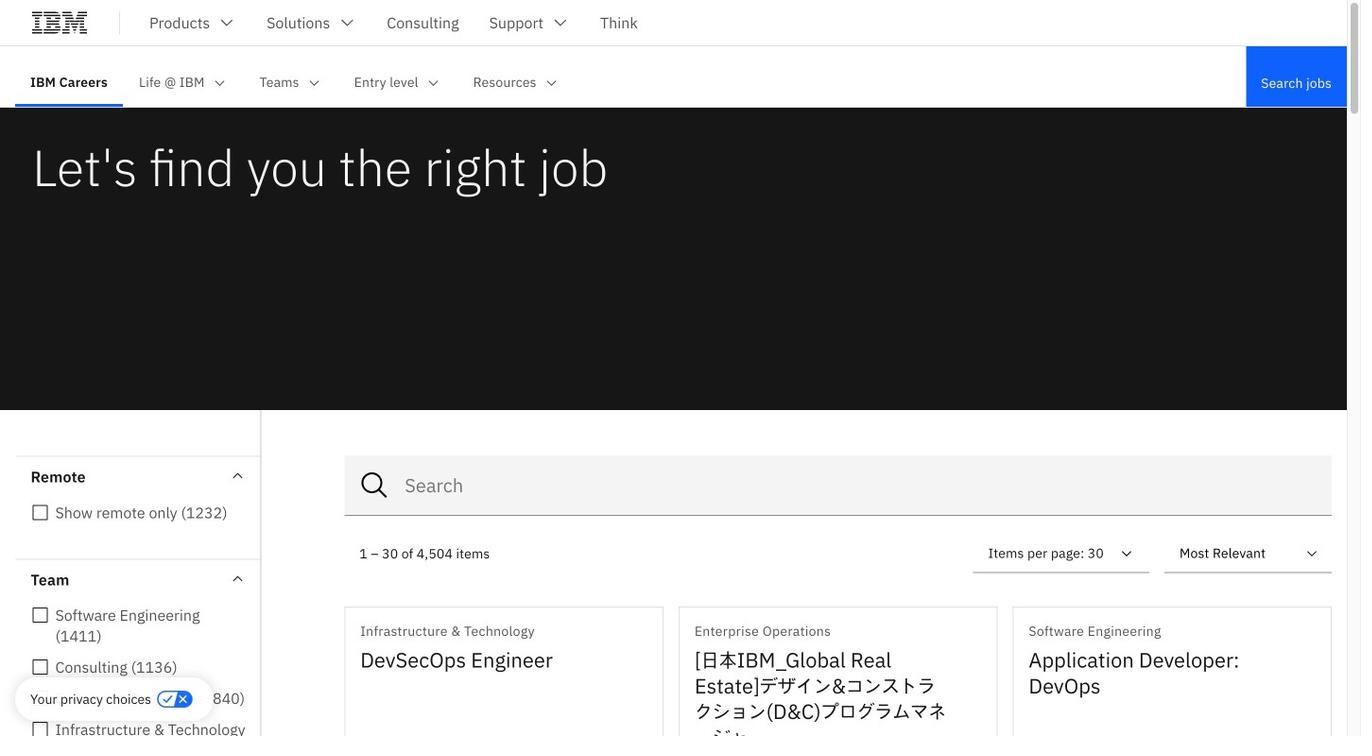 Task type: describe. For each thing, give the bounding box(es) containing it.
your privacy choices element
[[30, 689, 151, 710]]



Task type: vqa. For each thing, say whether or not it's contained in the screenshot.
Start Training Element
no



